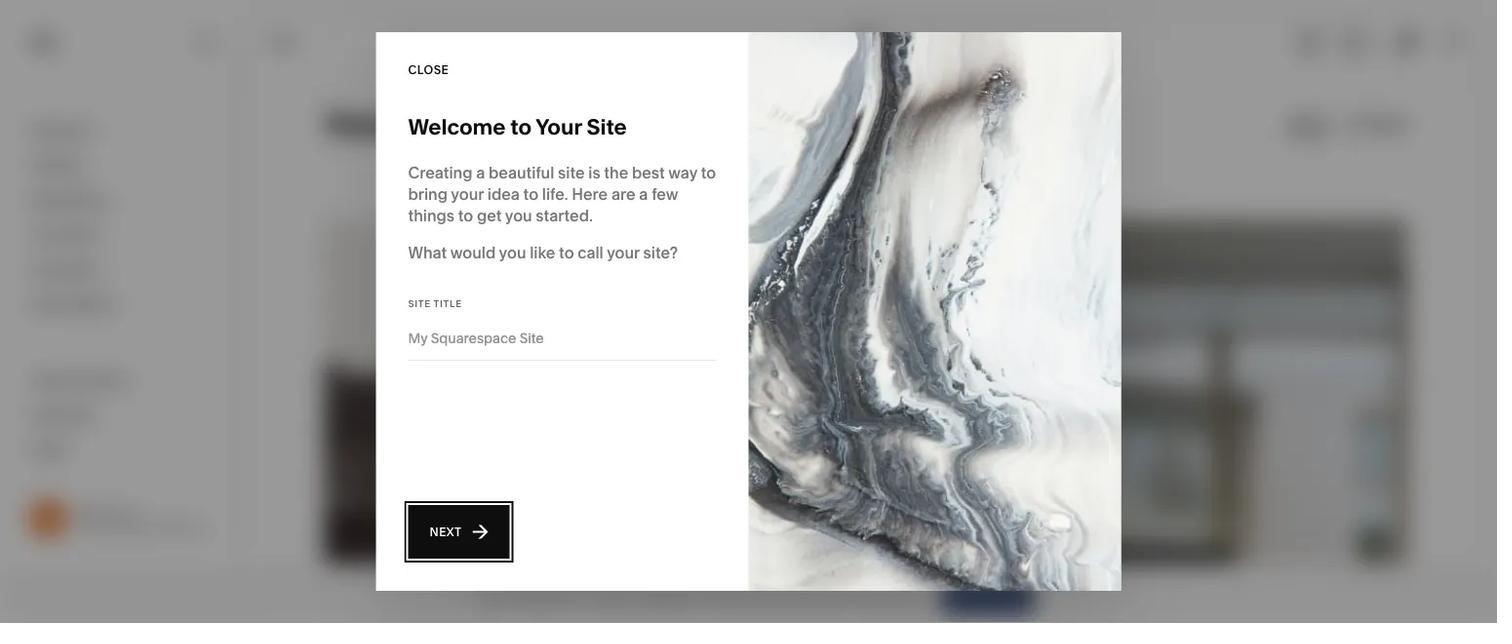 Task type: vqa. For each thing, say whether or not it's contained in the screenshot.
Out
yes



Task type: locate. For each thing, give the bounding box(es) containing it.
you
[[505, 206, 532, 225], [499, 243, 526, 262]]

0 horizontal spatial site
[[408, 298, 431, 309]]

ends
[[534, 588, 566, 605]]

title
[[434, 298, 462, 309]]

a right are at top
[[639, 184, 648, 203]]

to
[[510, 114, 532, 140], [701, 163, 716, 182], [523, 184, 538, 203], [458, 206, 473, 225], [559, 243, 574, 262], [728, 588, 741, 605]]

1 vertical spatial site
[[408, 298, 431, 309]]

of
[[853, 588, 866, 605]]

·
[[860, 43, 863, 57]]

site up the is
[[587, 114, 627, 140]]

your left trial
[[475, 588, 504, 605]]

contacts
[[32, 225, 99, 244]]

0 vertical spatial get
[[477, 206, 502, 225]]

you down idea
[[505, 206, 532, 225]]

out
[[829, 588, 850, 605]]

contacts link
[[32, 224, 217, 247]]

library
[[78, 371, 130, 390]]

1 horizontal spatial your
[[607, 243, 640, 262]]

is
[[588, 163, 600, 182]]

your right call
[[607, 243, 640, 262]]

marketing
[[32, 190, 108, 209]]

site.
[[901, 588, 927, 605]]

the left most on the bottom right
[[769, 588, 790, 605]]

things
[[408, 206, 455, 225]]

2 horizontal spatial your
[[869, 588, 897, 605]]

what would you like to call your site?
[[408, 243, 678, 262]]

Site Title field
[[408, 328, 716, 349]]

edit button
[[258, 24, 312, 60]]

analytics
[[32, 259, 101, 278]]

1 horizontal spatial the
[[769, 588, 790, 605]]

portfolio
[[810, 43, 858, 57]]

started.
[[536, 206, 593, 225]]

asset
[[32, 371, 74, 390]]

0 horizontal spatial a
[[476, 163, 485, 182]]

a right creating
[[476, 163, 485, 182]]

the right the is
[[604, 163, 628, 182]]

now
[[698, 588, 725, 605]]

0 vertical spatial your
[[536, 114, 582, 140]]

1 vertical spatial a
[[639, 184, 648, 203]]

creating
[[408, 163, 473, 182]]

the inside creating a beautiful site is the best way to bring your idea to life. here are a few things to get you started.
[[604, 163, 628, 182]]

days.
[[601, 588, 634, 605]]

you left like at the left of the page
[[499, 243, 526, 262]]

work portfolio · published
[[810, 27, 921, 57]]

upgrade
[[638, 588, 694, 605]]

the
[[604, 163, 628, 182], [769, 588, 790, 605]]

to down beautiful
[[523, 184, 538, 203]]

a
[[476, 163, 485, 182], [639, 184, 648, 203]]

0 horizontal spatial your
[[475, 588, 504, 605]]

0 horizontal spatial get
[[477, 206, 502, 225]]

apple.applelee2001@gmail.com
[[78, 519, 254, 533]]

0 vertical spatial the
[[604, 163, 628, 182]]

welcome to your site
[[408, 114, 627, 140]]

site
[[587, 114, 627, 140], [408, 298, 431, 309]]

analytics link
[[32, 258, 217, 281]]

1 horizontal spatial a
[[639, 184, 648, 203]]

bring
[[408, 184, 448, 203]]

14
[[584, 588, 597, 605]]

welcome
[[408, 114, 506, 140]]

like
[[530, 243, 555, 262]]

you inside creating a beautiful site is the best way to bring your idea to life. here are a few things to get you started.
[[505, 206, 532, 225]]

next button
[[408, 505, 510, 559]]

to right things
[[458, 206, 473, 225]]

get right now
[[744, 588, 766, 605]]

would
[[450, 243, 496, 262]]

selling link
[[32, 155, 217, 178]]

your
[[451, 184, 484, 203], [607, 243, 640, 262], [869, 588, 897, 605]]

get
[[477, 206, 502, 225], [744, 588, 766, 605]]

what
[[408, 243, 447, 262]]

your down creating
[[451, 184, 484, 203]]

0 horizontal spatial the
[[604, 163, 628, 182]]

marketing link
[[32, 189, 217, 212]]

scheduling
[[32, 294, 116, 313]]

site left title
[[408, 298, 431, 309]]

your trial ends in 14 days. upgrade now to get the most out of your site.
[[475, 588, 927, 605]]

idea
[[487, 184, 520, 203]]

asset library link
[[32, 370, 217, 393]]

0 vertical spatial you
[[505, 206, 532, 225]]

1 horizontal spatial site
[[587, 114, 627, 140]]

to right like at the left of the page
[[559, 243, 574, 262]]

get down idea
[[477, 206, 502, 225]]

published
[[866, 43, 921, 57]]

tab list
[[1288, 27, 1377, 58]]

0 vertical spatial your
[[451, 184, 484, 203]]

your up the 'site'
[[536, 114, 582, 140]]

most
[[793, 588, 826, 605]]

your right of
[[869, 588, 897, 605]]

site title
[[408, 298, 462, 309]]

apple lee apple.applelee2001@gmail.com
[[78, 504, 254, 533]]

0 horizontal spatial your
[[451, 184, 484, 203]]

1 vertical spatial get
[[744, 588, 766, 605]]

selling
[[32, 156, 83, 175]]

your
[[536, 114, 582, 140], [475, 588, 504, 605]]



Task type: describe. For each thing, give the bounding box(es) containing it.
help
[[32, 440, 67, 459]]

help link
[[32, 439, 67, 460]]

next
[[430, 525, 462, 539]]

website
[[32, 121, 93, 140]]

way
[[668, 163, 697, 182]]

trial
[[507, 588, 531, 605]]

website link
[[32, 120, 217, 143]]

2 vertical spatial your
[[869, 588, 897, 605]]

asset library
[[32, 371, 130, 390]]

1 vertical spatial the
[[769, 588, 790, 605]]

1 horizontal spatial get
[[744, 588, 766, 605]]

1 vertical spatial your
[[475, 588, 504, 605]]

get inside creating a beautiful site is the best way to bring your idea to life. here are a few things to get you started.
[[477, 206, 502, 225]]

0 vertical spatial a
[[476, 163, 485, 182]]

edit
[[271, 35, 299, 49]]

in
[[570, 588, 581, 605]]

few
[[652, 184, 678, 203]]

close
[[408, 62, 449, 77]]

1 vertical spatial your
[[607, 243, 640, 262]]

to right way
[[701, 163, 716, 182]]

settings
[[32, 405, 93, 424]]

creating a beautiful site is the best way to bring your idea to life. here are a few things to get you started.
[[408, 163, 716, 225]]

work
[[851, 27, 880, 41]]

1 vertical spatial you
[[499, 243, 526, 262]]

your inside creating a beautiful site is the best way to bring your idea to life. here are a few things to get you started.
[[451, 184, 484, 203]]

site?
[[643, 243, 678, 262]]

to right now
[[728, 588, 741, 605]]

site
[[558, 163, 585, 182]]

apple
[[78, 504, 111, 518]]

settings link
[[32, 404, 217, 427]]

scheduling link
[[32, 293, 217, 316]]

beautiful
[[489, 163, 554, 182]]

call
[[578, 243, 604, 262]]

best
[[632, 163, 665, 182]]

are
[[611, 184, 636, 203]]

life.
[[542, 184, 568, 203]]

here
[[572, 184, 608, 203]]

close button
[[408, 52, 449, 87]]

lee
[[114, 504, 134, 518]]

1 horizontal spatial your
[[536, 114, 582, 140]]

to up beautiful
[[510, 114, 532, 140]]

0 vertical spatial site
[[587, 114, 627, 140]]



